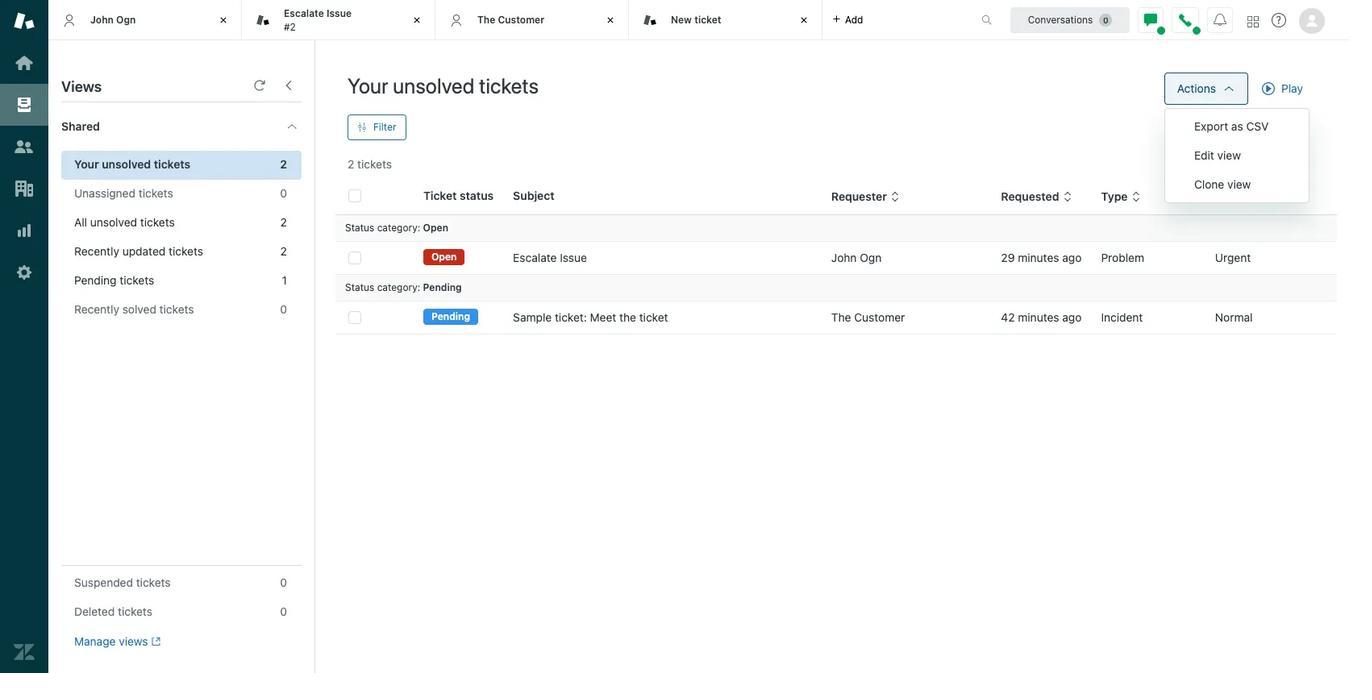 Task type: locate. For each thing, give the bounding box(es) containing it.
john ogn
[[90, 14, 136, 26], [832, 251, 882, 265]]

hide panel views image
[[282, 79, 295, 92]]

customer
[[498, 14, 545, 26], [855, 311, 905, 324]]

1 0 from the top
[[280, 186, 287, 200]]

new ticket tab
[[629, 0, 823, 40]]

0 vertical spatial issue
[[327, 7, 352, 19]]

your up unassigned
[[74, 157, 99, 171]]

2 close image from the left
[[409, 12, 425, 28]]

row containing sample ticket: meet the ticket
[[336, 301, 1338, 334]]

1 horizontal spatial customer
[[855, 311, 905, 324]]

reporting image
[[14, 220, 35, 241]]

tab
[[242, 0, 436, 40]]

pending tickets
[[74, 273, 154, 287]]

ago for 29 minutes ago
[[1063, 251, 1082, 265]]

2 for your unsolved tickets
[[280, 157, 287, 171]]

your
[[348, 73, 388, 98], [74, 157, 99, 171]]

unsolved
[[393, 73, 475, 98], [102, 157, 151, 171], [90, 215, 137, 229]]

pending down the status category: pending
[[432, 311, 470, 323]]

0 horizontal spatial escalate
[[284, 7, 324, 19]]

open up the status category: pending
[[432, 251, 457, 263]]

shared heading
[[48, 102, 315, 151]]

1 horizontal spatial escalate
[[513, 251, 557, 265]]

view right "clone"
[[1228, 177, 1251, 191]]

0 horizontal spatial john
[[90, 14, 114, 26]]

view
[[1218, 148, 1242, 162], [1228, 177, 1251, 191]]

0 horizontal spatial the customer
[[478, 14, 545, 26]]

deleted
[[74, 605, 115, 619]]

0 vertical spatial minutes
[[1018, 251, 1060, 265]]

0 for recently solved tickets
[[280, 303, 287, 316]]

recently
[[74, 244, 119, 258], [74, 303, 119, 316]]

edit view
[[1195, 148, 1242, 162]]

tabs tab list
[[48, 0, 965, 40]]

john up views
[[90, 14, 114, 26]]

pending for pending
[[432, 311, 470, 323]]

play
[[1282, 81, 1304, 95]]

priority
[[1216, 190, 1256, 203]]

escalate inside row
[[513, 251, 557, 265]]

status
[[345, 222, 375, 234], [345, 282, 375, 294]]

unsolved down unassigned
[[90, 215, 137, 229]]

1 vertical spatial unsolved
[[102, 157, 151, 171]]

1 close image from the left
[[215, 12, 232, 28]]

2
[[280, 157, 287, 171], [348, 157, 354, 171], [280, 215, 287, 229], [280, 244, 287, 258]]

status category: pending
[[345, 282, 462, 294]]

1 vertical spatial status
[[345, 282, 375, 294]]

1 vertical spatial escalate
[[513, 251, 557, 265]]

1 vertical spatial open
[[432, 251, 457, 263]]

0 vertical spatial ticket
[[695, 14, 722, 26]]

0 vertical spatial open
[[423, 222, 449, 234]]

0 vertical spatial john
[[90, 14, 114, 26]]

ogn inside 'tab'
[[116, 14, 136, 26]]

category: down status category: open
[[377, 282, 420, 294]]

1 vertical spatial minutes
[[1018, 311, 1060, 324]]

0
[[280, 186, 287, 200], [280, 303, 287, 316], [280, 576, 287, 590], [280, 605, 287, 619]]

escalate for escalate issue #2
[[284, 7, 324, 19]]

tickets up views
[[118, 605, 152, 619]]

the customer inside row
[[832, 311, 905, 324]]

manage
[[74, 635, 116, 649]]

main element
[[0, 0, 48, 674]]

1 horizontal spatial john
[[832, 251, 857, 265]]

2 status from the top
[[345, 282, 375, 294]]

ago left problem on the right
[[1063, 251, 1082, 265]]

3 close image from the left
[[603, 12, 619, 28]]

0 vertical spatial unsolved
[[393, 73, 475, 98]]

tickets right solved
[[159, 303, 194, 316]]

0 vertical spatial the customer
[[478, 14, 545, 26]]

0 vertical spatial recently
[[74, 244, 119, 258]]

escalate issue link
[[513, 250, 587, 266]]

1 horizontal spatial ticket
[[695, 14, 722, 26]]

your unsolved tickets up 'unassigned tickets'
[[74, 157, 191, 171]]

the customer
[[478, 14, 545, 26], [832, 311, 905, 324]]

the inside tab
[[478, 14, 496, 26]]

42 minutes ago
[[1001, 311, 1082, 324]]

view for clone view
[[1228, 177, 1251, 191]]

problem
[[1102, 251, 1145, 265]]

3 0 from the top
[[280, 576, 287, 590]]

csv
[[1247, 119, 1269, 133]]

recently down pending tickets
[[74, 303, 119, 316]]

1 horizontal spatial john ogn
[[832, 251, 882, 265]]

clone
[[1195, 177, 1225, 191]]

recently updated tickets
[[74, 244, 203, 258]]

customer inside row
[[855, 311, 905, 324]]

close image for john ogn
[[215, 12, 232, 28]]

ogn inside row
[[860, 251, 882, 265]]

clone view
[[1195, 177, 1251, 191]]

suspended
[[74, 576, 133, 590]]

category: up the status category: pending
[[377, 222, 420, 234]]

1 vertical spatial recently
[[74, 303, 119, 316]]

1 minutes from the top
[[1018, 251, 1060, 265]]

escalate issue
[[513, 251, 587, 265]]

manage views
[[74, 635, 148, 649]]

actions button
[[1165, 73, 1249, 105]]

0 horizontal spatial the
[[478, 14, 496, 26]]

1 vertical spatial john
[[832, 251, 857, 265]]

status down '2 tickets'
[[345, 222, 375, 234]]

normal
[[1216, 311, 1253, 324]]

the customer inside tab
[[478, 14, 545, 26]]

0 horizontal spatial ogn
[[116, 14, 136, 26]]

pending down status category: open
[[423, 282, 462, 294]]

notifications image
[[1214, 13, 1227, 26]]

zendesk image
[[14, 642, 35, 663]]

1 row from the top
[[336, 242, 1338, 275]]

filter
[[374, 121, 397, 133]]

ago
[[1063, 251, 1082, 265], [1063, 311, 1082, 324]]

0 vertical spatial the
[[478, 14, 496, 26]]

1 status from the top
[[345, 222, 375, 234]]

2 for recently updated tickets
[[280, 244, 287, 258]]

john
[[90, 14, 114, 26], [832, 251, 857, 265]]

unsolved up filter
[[393, 73, 475, 98]]

conversations button
[[1011, 7, 1130, 33]]

1 horizontal spatial the
[[832, 311, 851, 324]]

tickets up the "updated"
[[140, 215, 175, 229]]

0 horizontal spatial your unsolved tickets
[[74, 157, 191, 171]]

tickets down tabs tab list
[[479, 73, 539, 98]]

recently for recently updated tickets
[[74, 244, 119, 258]]

close image inside the customer tab
[[603, 12, 619, 28]]

open down ticket
[[423, 222, 449, 234]]

tickets down 'filter' 'button'
[[357, 157, 392, 171]]

tickets down recently updated tickets
[[120, 273, 154, 287]]

0 vertical spatial ago
[[1063, 251, 1082, 265]]

as
[[1232, 119, 1244, 133]]

(opens in a new tab) image
[[148, 638, 160, 647]]

1 vertical spatial your unsolved tickets
[[74, 157, 191, 171]]

shared
[[61, 119, 100, 133]]

subject
[[513, 189, 555, 202]]

your up 'filter' 'button'
[[348, 73, 388, 98]]

1 vertical spatial customer
[[855, 311, 905, 324]]

customers image
[[14, 136, 35, 157]]

urgent
[[1216, 251, 1251, 265]]

1 vertical spatial the
[[832, 311, 851, 324]]

0 vertical spatial john ogn
[[90, 14, 136, 26]]

close image inside new ticket tab
[[796, 12, 812, 28]]

row
[[336, 242, 1338, 275], [336, 301, 1338, 334]]

1 vertical spatial ago
[[1063, 311, 1082, 324]]

pending
[[74, 273, 117, 287], [423, 282, 462, 294], [432, 311, 470, 323]]

1 ago from the top
[[1063, 251, 1082, 265]]

sample ticket: meet the ticket
[[513, 311, 668, 324]]

escalate up sample on the left top of the page
[[513, 251, 557, 265]]

issue
[[327, 7, 352, 19], [560, 251, 587, 265]]

1 vertical spatial the customer
[[832, 311, 905, 324]]

ticket inside tab
[[695, 14, 722, 26]]

2 for all unsolved tickets
[[280, 215, 287, 229]]

1 vertical spatial your
[[74, 157, 99, 171]]

john ogn down requester
[[832, 251, 882, 265]]

0 horizontal spatial john ogn
[[90, 14, 136, 26]]

get started image
[[14, 52, 35, 73]]

escalate inside escalate issue #2
[[284, 7, 324, 19]]

4 0 from the top
[[280, 605, 287, 619]]

1 horizontal spatial the customer
[[832, 311, 905, 324]]

minutes
[[1018, 251, 1060, 265], [1018, 311, 1060, 324]]

john ogn up views
[[90, 14, 136, 26]]

ticket status
[[424, 189, 494, 202]]

escalate for escalate issue
[[513, 251, 557, 265]]

ticket right new
[[695, 14, 722, 26]]

4 close image from the left
[[796, 12, 812, 28]]

0 vertical spatial row
[[336, 242, 1338, 275]]

ogn
[[116, 14, 136, 26], [860, 251, 882, 265]]

0 vertical spatial view
[[1218, 148, 1242, 162]]

view for edit view
[[1218, 148, 1242, 162]]

tickets up deleted tickets
[[136, 576, 171, 590]]

views
[[119, 635, 148, 649]]

tickets
[[479, 73, 539, 98], [154, 157, 191, 171], [357, 157, 392, 171], [139, 186, 173, 200], [140, 215, 175, 229], [169, 244, 203, 258], [120, 273, 154, 287], [159, 303, 194, 316], [136, 576, 171, 590], [118, 605, 152, 619]]

0 horizontal spatial ticket
[[640, 311, 668, 324]]

0 vertical spatial your
[[348, 73, 388, 98]]

edit
[[1195, 148, 1215, 162]]

0 vertical spatial status
[[345, 222, 375, 234]]

your unsolved tickets up filter
[[348, 73, 539, 98]]

escalate
[[284, 7, 324, 19], [513, 251, 557, 265]]

ticket
[[695, 14, 722, 26], [640, 311, 668, 324]]

0 for unassigned tickets
[[280, 186, 287, 200]]

0 horizontal spatial customer
[[498, 14, 545, 26]]

meet
[[590, 311, 617, 324]]

1 vertical spatial ogn
[[860, 251, 882, 265]]

escalate up #2
[[284, 7, 324, 19]]

the inside row
[[832, 311, 851, 324]]

pending for pending tickets
[[74, 273, 117, 287]]

status down status category: open
[[345, 282, 375, 294]]

john ogn inside 'tab'
[[90, 14, 136, 26]]

unassigned tickets
[[74, 186, 173, 200]]

2 row from the top
[[336, 301, 1338, 334]]

your unsolved tickets
[[348, 73, 539, 98], [74, 157, 191, 171]]

1 vertical spatial row
[[336, 301, 1338, 334]]

recently down the all
[[74, 244, 119, 258]]

1 recently from the top
[[74, 244, 119, 258]]

minutes for 42
[[1018, 311, 1060, 324]]

open
[[423, 222, 449, 234], [432, 251, 457, 263]]

close image for the customer
[[603, 12, 619, 28]]

0 vertical spatial category:
[[377, 222, 420, 234]]

2 minutes from the top
[[1018, 311, 1060, 324]]

1 horizontal spatial ogn
[[860, 251, 882, 265]]

0 vertical spatial escalate
[[284, 7, 324, 19]]

2 category: from the top
[[377, 282, 420, 294]]

0 vertical spatial ogn
[[116, 14, 136, 26]]

close image inside john ogn 'tab'
[[215, 12, 232, 28]]

unsolved up 'unassigned tickets'
[[102, 157, 151, 171]]

0 horizontal spatial issue
[[327, 7, 352, 19]]

0 horizontal spatial your
[[74, 157, 99, 171]]

organizations image
[[14, 178, 35, 199]]

john inside row
[[832, 251, 857, 265]]

0 vertical spatial your unsolved tickets
[[348, 73, 539, 98]]

the customer tab
[[436, 0, 629, 40]]

solved
[[122, 303, 156, 316]]

minutes right the 29
[[1018, 251, 1060, 265]]

incident
[[1102, 311, 1143, 324]]

category:
[[377, 222, 420, 234], [377, 282, 420, 294]]

0 vertical spatial customer
[[498, 14, 545, 26]]

1 vertical spatial issue
[[560, 251, 587, 265]]

1 vertical spatial category:
[[377, 282, 420, 294]]

ago left incident
[[1063, 311, 1082, 324]]

0 for suspended tickets
[[280, 576, 287, 590]]

1 horizontal spatial issue
[[560, 251, 587, 265]]

1 vertical spatial view
[[1228, 177, 1251, 191]]

escalate issue #2
[[284, 7, 352, 33]]

ticket right the
[[640, 311, 668, 324]]

minutes for 29
[[1018, 251, 1060, 265]]

1 horizontal spatial your unsolved tickets
[[348, 73, 539, 98]]

updated
[[122, 244, 166, 258]]

2 recently from the top
[[74, 303, 119, 316]]

the
[[478, 14, 496, 26], [832, 311, 851, 324]]

view right edit
[[1218, 148, 1242, 162]]

issue inside escalate issue #2
[[327, 7, 352, 19]]

close image
[[215, 12, 232, 28], [409, 12, 425, 28], [603, 12, 619, 28], [796, 12, 812, 28]]

john down requester
[[832, 251, 857, 265]]

new ticket
[[671, 14, 722, 26]]

2 0 from the top
[[280, 303, 287, 316]]

close image inside 'tab'
[[409, 12, 425, 28]]

issue inside row
[[560, 251, 587, 265]]

minutes right 42
[[1018, 311, 1060, 324]]

1 category: from the top
[[377, 222, 420, 234]]

2 ago from the top
[[1063, 311, 1082, 324]]

deleted tickets
[[74, 605, 152, 619]]

pending up recently solved tickets
[[74, 273, 117, 287]]



Task type: vqa. For each thing, say whether or not it's contained in the screenshot.
NORMAL
yes



Task type: describe. For each thing, give the bounding box(es) containing it.
new
[[671, 14, 692, 26]]

shared button
[[48, 102, 269, 151]]

filter button
[[348, 115, 406, 140]]

add button
[[823, 0, 873, 40]]

42
[[1001, 311, 1015, 324]]

export
[[1195, 119, 1229, 133]]

actions menu
[[1165, 108, 1310, 203]]

customer inside tab
[[498, 14, 545, 26]]

0 for deleted tickets
[[280, 605, 287, 619]]

status for status category: open
[[345, 222, 375, 234]]

recently for recently solved tickets
[[74, 303, 119, 316]]

open inside row
[[432, 251, 457, 263]]

1 vertical spatial ticket
[[640, 311, 668, 324]]

ticket:
[[555, 311, 587, 324]]

close image for new ticket
[[796, 12, 812, 28]]

requester button
[[832, 190, 900, 204]]

status
[[460, 189, 494, 202]]

views image
[[14, 94, 35, 115]]

sample ticket: meet the ticket link
[[513, 310, 668, 326]]

the
[[620, 311, 636, 324]]

recently solved tickets
[[74, 303, 194, 316]]

type
[[1102, 190, 1128, 203]]

29
[[1001, 251, 1015, 265]]

add
[[845, 13, 864, 25]]

refresh views pane image
[[253, 79, 266, 92]]

29 minutes ago
[[1001, 251, 1082, 265]]

#2
[[284, 21, 296, 33]]

status for status category: pending
[[345, 282, 375, 294]]

2 tickets
[[348, 157, 392, 171]]

requested button
[[1001, 190, 1073, 204]]

status category: open
[[345, 222, 449, 234]]

1
[[282, 273, 287, 287]]

export as csv
[[1195, 119, 1269, 133]]

ticket
[[424, 189, 457, 202]]

play button
[[1249, 73, 1317, 105]]

tab containing escalate issue
[[242, 0, 436, 40]]

john ogn tab
[[48, 0, 242, 40]]

unassigned
[[74, 186, 136, 200]]

tickets up 'all unsolved tickets'
[[139, 186, 173, 200]]

john inside john ogn 'tab'
[[90, 14, 114, 26]]

tickets down shared heading on the left top of page
[[154, 157, 191, 171]]

requester
[[832, 190, 887, 203]]

all unsolved tickets
[[74, 215, 175, 229]]

category: for pending
[[377, 282, 420, 294]]

type button
[[1102, 190, 1141, 204]]

requested
[[1001, 190, 1060, 203]]

sample
[[513, 311, 552, 324]]

suspended tickets
[[74, 576, 171, 590]]

zendesk support image
[[14, 10, 35, 31]]

1 horizontal spatial your
[[348, 73, 388, 98]]

conversations
[[1028, 13, 1093, 25]]

issue for escalate issue
[[560, 251, 587, 265]]

all
[[74, 215, 87, 229]]

tickets right the "updated"
[[169, 244, 203, 258]]

get help image
[[1272, 13, 1287, 27]]

manage views link
[[74, 635, 160, 649]]

issue for escalate issue #2
[[327, 7, 352, 19]]

1 vertical spatial john ogn
[[832, 251, 882, 265]]

button displays agent's chat status as online. image
[[1145, 13, 1158, 26]]

ago for 42 minutes ago
[[1063, 311, 1082, 324]]

priority button
[[1216, 190, 1268, 204]]

row containing escalate issue
[[336, 242, 1338, 275]]

admin image
[[14, 262, 35, 283]]

2 vertical spatial unsolved
[[90, 215, 137, 229]]

views
[[61, 78, 102, 95]]

zendesk products image
[[1248, 16, 1259, 27]]

actions
[[1178, 81, 1217, 95]]

category: for open
[[377, 222, 420, 234]]



